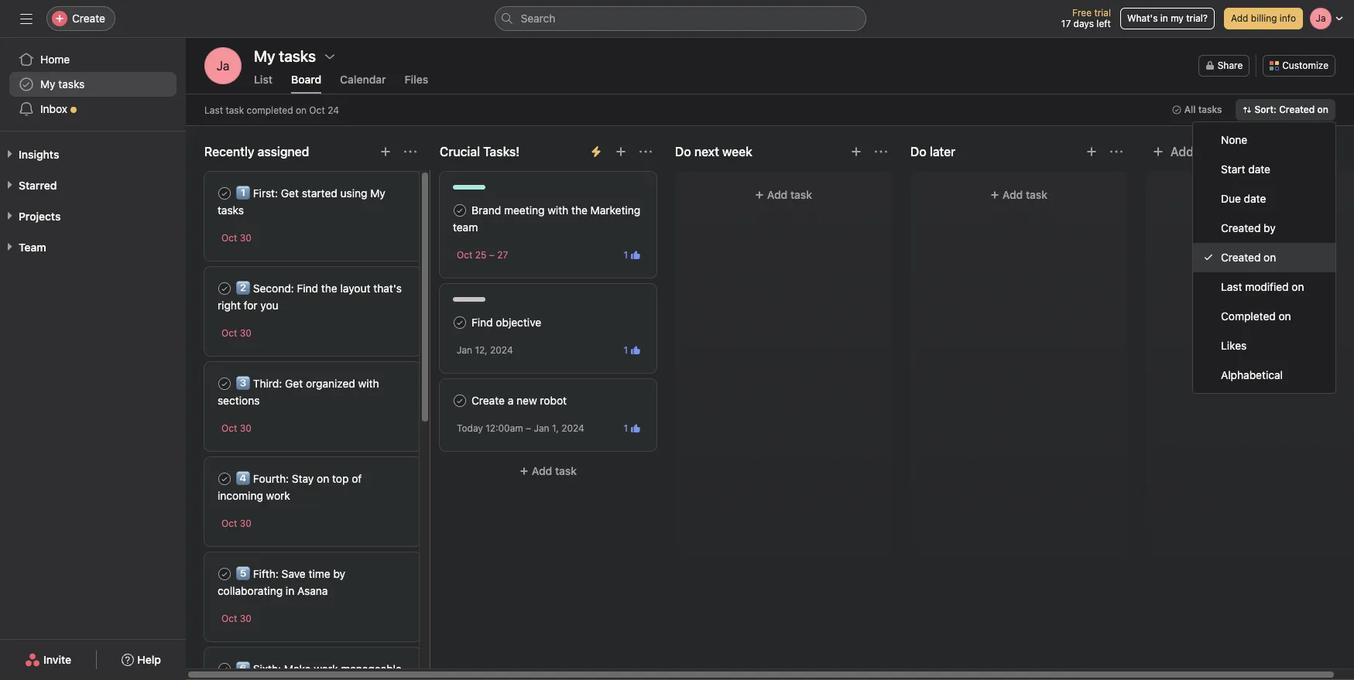 Task type: vqa. For each thing, say whether or not it's contained in the screenshot.
ADD TASK
yes



Task type: locate. For each thing, give the bounding box(es) containing it.
1 horizontal spatial create
[[472, 394, 505, 407]]

likes
[[1222, 339, 1247, 352]]

1 vertical spatial by
[[333, 568, 346, 581]]

created right the "sort:"
[[1280, 104, 1316, 115]]

2 vertical spatial tasks
[[218, 204, 244, 217]]

inbox
[[40, 102, 67, 115]]

by
[[1264, 222, 1276, 235], [333, 568, 346, 581]]

of
[[352, 473, 362, 486]]

team
[[453, 221, 478, 234]]

created
[[1280, 104, 1316, 115], [1222, 222, 1261, 235], [1222, 251, 1261, 264]]

add task button for do next week
[[685, 181, 883, 209]]

0 vertical spatial with
[[548, 204, 569, 217]]

27
[[498, 249, 508, 261]]

1 add task image from the left
[[380, 146, 392, 158]]

5 30 from the top
[[240, 614, 252, 625]]

1 horizontal spatial my
[[370, 187, 386, 200]]

1 horizontal spatial add task image
[[615, 146, 627, 158]]

1 horizontal spatial –
[[526, 423, 531, 435]]

make
[[284, 663, 311, 676]]

completed image left 1️⃣
[[215, 184, 234, 203]]

1 horizontal spatial find
[[472, 316, 493, 329]]

0 vertical spatial by
[[1264, 222, 1276, 235]]

1 vertical spatial last
[[1222, 280, 1243, 294]]

first:
[[253, 187, 278, 200]]

1 oct 30 from the top
[[222, 232, 252, 244]]

completed checkbox left 5️⃣
[[215, 565, 234, 584]]

marketing
[[591, 204, 641, 217]]

1 more section actions image from the left
[[404, 146, 417, 158]]

0 horizontal spatial add task image
[[380, 146, 392, 158]]

share button
[[1199, 55, 1250, 77]]

1️⃣
[[236, 187, 250, 200]]

oct 30 for 1️⃣ first: get started using my tasks
[[222, 232, 252, 244]]

team button
[[0, 240, 46, 256]]

sort: created on button
[[1236, 99, 1336, 121]]

0 vertical spatial my
[[40, 77, 55, 91]]

30 down incoming
[[240, 518, 252, 530]]

created inside radio item
[[1222, 251, 1261, 264]]

second:
[[253, 282, 294, 295]]

2 vertical spatial 1
[[624, 423, 628, 434]]

add task button for do later
[[920, 181, 1119, 209]]

0 horizontal spatial create
[[72, 12, 105, 25]]

1 horizontal spatial work
[[314, 663, 338, 676]]

0 vertical spatial created
[[1280, 104, 1316, 115]]

the inside brand meeting with the marketing team
[[572, 204, 588, 217]]

1 completed checkbox from the top
[[215, 280, 234, 298]]

Completed checkbox
[[215, 184, 234, 203], [451, 201, 469, 220], [451, 314, 469, 332], [451, 392, 469, 411], [215, 470, 234, 489], [218, 663, 230, 675]]

completed checkbox up jan 12, 2024
[[451, 314, 469, 332]]

30 down for
[[240, 328, 252, 339]]

1 vertical spatial create
[[472, 394, 505, 407]]

last for last task completed on oct 24
[[205, 104, 223, 116]]

completed checkbox left 6️⃣
[[218, 663, 230, 675]]

completed checkbox left "4️⃣"
[[215, 470, 234, 489]]

0 horizontal spatial work
[[266, 490, 290, 503]]

get for started
[[281, 187, 299, 200]]

the
[[572, 204, 588, 217], [321, 282, 338, 295]]

completed checkbox up today
[[451, 392, 469, 411]]

create left a
[[472, 394, 505, 407]]

get for organized
[[285, 377, 303, 390]]

completed image left 5️⃣
[[215, 565, 234, 584]]

layout
[[340, 282, 371, 295]]

oct down sections at the bottom left of the page
[[222, 423, 237, 435]]

1 vertical spatial get
[[285, 377, 303, 390]]

create
[[72, 12, 105, 25], [472, 394, 505, 407]]

completed image for 4️⃣ fourth: stay on top of incoming work
[[215, 470, 234, 489]]

my up inbox
[[40, 77, 55, 91]]

1 vertical spatial jan
[[534, 423, 550, 435]]

oct 30 button down incoming
[[222, 518, 252, 530]]

free trial 17 days left
[[1062, 7, 1112, 29]]

completed image up jan 12, 2024
[[451, 314, 469, 332]]

do
[[675, 145, 692, 159]]

all tasks
[[1185, 104, 1223, 115]]

in inside 5️⃣ fifth: save time by collaborating in asana
[[286, 585, 295, 598]]

3 oct 30 from the top
[[222, 423, 252, 435]]

30 down sections at the bottom left of the page
[[240, 423, 252, 435]]

0 horizontal spatial with
[[358, 377, 379, 390]]

due
[[1222, 192, 1242, 205]]

tasks down home
[[58, 77, 85, 91]]

board
[[291, 73, 322, 86]]

2 horizontal spatial add task
[[1003, 188, 1048, 201]]

oct 30 for 3️⃣ third: get organized with sections
[[222, 423, 252, 435]]

0 vertical spatial create
[[72, 12, 105, 25]]

oct for oct 30 button for 5️⃣ fifth: save time by collaborating in asana
[[222, 614, 237, 625]]

completed checkbox left the 3️⃣
[[215, 375, 234, 394]]

created down due date
[[1222, 222, 1261, 235]]

add billing info button
[[1225, 8, 1304, 29]]

get right first:
[[281, 187, 299, 200]]

2 horizontal spatial add task button
[[920, 181, 1119, 209]]

more section actions image for do later
[[1111, 146, 1123, 158]]

date
[[1249, 163, 1271, 176], [1245, 192, 1267, 205]]

completed image up team
[[451, 201, 469, 220]]

by up "created on" radio item at right
[[1264, 222, 1276, 235]]

1 horizontal spatial more section actions image
[[875, 146, 888, 158]]

2 horizontal spatial tasks
[[1199, 104, 1223, 115]]

2 1 from the top
[[624, 344, 628, 356]]

0 vertical spatial 2024
[[490, 345, 513, 356]]

2 completed checkbox from the top
[[215, 375, 234, 394]]

customize button
[[1264, 55, 1336, 77]]

in left my
[[1161, 12, 1169, 24]]

by inside 5️⃣ fifth: save time by collaborating in asana
[[333, 568, 346, 581]]

share
[[1218, 60, 1244, 71]]

oct 30 for 2️⃣ second: find the layout that's right for you
[[222, 328, 252, 339]]

1 horizontal spatial in
[[1161, 12, 1169, 24]]

0 vertical spatial last
[[205, 104, 223, 116]]

created inside popup button
[[1280, 104, 1316, 115]]

30 down collaborating
[[240, 614, 252, 625]]

3️⃣ third: get organized with sections
[[218, 377, 379, 407]]

calendar
[[340, 73, 386, 86]]

more section actions image for do next week
[[875, 146, 888, 158]]

2 30 from the top
[[240, 328, 252, 339]]

tasks inside 1️⃣ first: get started using my tasks
[[218, 204, 244, 217]]

oct 30 button down the 'right'
[[222, 328, 252, 339]]

1 vertical spatial tasks
[[1199, 104, 1223, 115]]

completed image
[[215, 184, 234, 203], [451, 201, 469, 220], [451, 314, 469, 332]]

the left marketing
[[572, 204, 588, 217]]

30 for 5️⃣
[[240, 614, 252, 625]]

2 vertical spatial created
[[1222, 251, 1261, 264]]

jan left 1, at the left bottom of the page
[[534, 423, 550, 435]]

3 more section actions image from the left
[[1111, 146, 1123, 158]]

0 horizontal spatial tasks
[[58, 77, 85, 91]]

0 horizontal spatial add task button
[[440, 458, 657, 486]]

create inside dropdown button
[[72, 12, 105, 25]]

completed checkbox up team
[[451, 201, 469, 220]]

1 horizontal spatial by
[[1264, 222, 1276, 235]]

1 horizontal spatial add task
[[768, 188, 813, 201]]

completed image for brand meeting with the marketing team
[[451, 201, 469, 220]]

1 vertical spatial 1
[[624, 344, 628, 356]]

add task button
[[685, 181, 883, 209], [920, 181, 1119, 209], [440, 458, 657, 486]]

date right "due"
[[1245, 192, 1267, 205]]

completed image up today
[[451, 392, 469, 411]]

oct 30 button down sections at the bottom left of the page
[[222, 423, 252, 435]]

start date
[[1222, 163, 1271, 176]]

work right the make
[[314, 663, 338, 676]]

oct down the 'right'
[[222, 328, 237, 339]]

find right the second:
[[297, 282, 318, 295]]

1 vertical spatial the
[[321, 282, 338, 295]]

more section actions image
[[404, 146, 417, 158], [875, 146, 888, 158], [1111, 146, 1123, 158]]

oct 30 button for 2️⃣ second: find the layout that's right for you
[[222, 328, 252, 339]]

completed image for 1️⃣ first: get started using my tasks
[[215, 184, 234, 203]]

completed checkbox for 3️⃣ third: get organized with sections
[[215, 375, 234, 394]]

6️⃣ sixth: make work manageable
[[236, 663, 402, 676]]

30 for 2️⃣
[[240, 328, 252, 339]]

completed checkbox for brand meeting with the marketing team
[[451, 201, 469, 220]]

0 horizontal spatial 2024
[[490, 345, 513, 356]]

on inside radio item
[[1264, 251, 1277, 264]]

collaborating
[[218, 585, 283, 598]]

on down customize
[[1318, 104, 1329, 115]]

insights button
[[0, 147, 59, 163]]

0 vertical spatial completed checkbox
[[215, 280, 234, 298]]

1 horizontal spatial 2024
[[562, 423, 585, 435]]

tasks inside 'my tasks' link
[[58, 77, 85, 91]]

completed image left "4️⃣"
[[215, 470, 234, 489]]

rules for crucial tasks! image
[[590, 146, 603, 158]]

oct 30 down incoming
[[222, 518, 252, 530]]

oct 30 button down collaborating
[[222, 614, 252, 625]]

tasks right all
[[1199, 104, 1223, 115]]

2024 right 12,
[[490, 345, 513, 356]]

tasks
[[58, 77, 85, 91], [1199, 104, 1223, 115], [218, 204, 244, 217]]

1 vertical spatial 1 button
[[621, 343, 644, 358]]

3 completed checkbox from the top
[[215, 565, 234, 584]]

last down ja
[[205, 104, 223, 116]]

3 1 from the top
[[624, 423, 628, 434]]

oct 30 down collaborating
[[222, 614, 252, 625]]

date right the start at the top right of the page
[[1249, 163, 1271, 176]]

brand
[[472, 204, 501, 217]]

0 horizontal spatial find
[[297, 282, 318, 295]]

projects
[[19, 210, 61, 223]]

1 1 button from the top
[[621, 247, 644, 263]]

ja
[[217, 59, 230, 73]]

the left "layout"
[[321, 282, 338, 295]]

on left top
[[317, 473, 329, 486]]

1 button for brand meeting with the marketing team
[[621, 247, 644, 263]]

2 vertical spatial 1 button
[[621, 421, 644, 437]]

30 for 1️⃣
[[240, 232, 252, 244]]

more section actions image for recently assigned
[[404, 146, 417, 158]]

3 30 from the top
[[240, 423, 252, 435]]

find up 12,
[[472, 316, 493, 329]]

the for layout
[[321, 282, 338, 295]]

0 horizontal spatial the
[[321, 282, 338, 295]]

completed checkbox left 1️⃣
[[215, 184, 234, 203]]

30 down 1️⃣
[[240, 232, 252, 244]]

completed checkbox up the 'right'
[[215, 280, 234, 298]]

1 vertical spatial completed checkbox
[[215, 375, 234, 394]]

add inside add section button
[[1171, 145, 1194, 159]]

create button
[[46, 6, 115, 31]]

2024
[[490, 345, 513, 356], [562, 423, 585, 435]]

1 oct 30 button from the top
[[222, 232, 252, 244]]

today
[[457, 423, 483, 435]]

0 vertical spatial tasks
[[58, 77, 85, 91]]

created on
[[1222, 251, 1277, 264]]

oct 30 button for 1️⃣ first: get started using my tasks
[[222, 232, 252, 244]]

oct 25 – 27
[[457, 249, 508, 261]]

my
[[1171, 12, 1184, 24]]

using
[[341, 187, 368, 200]]

2 oct 30 from the top
[[222, 328, 252, 339]]

get inside 1️⃣ first: get started using my tasks
[[281, 187, 299, 200]]

0 vertical spatial get
[[281, 187, 299, 200]]

2 1 button from the top
[[621, 343, 644, 358]]

with right organized
[[358, 377, 379, 390]]

work down fourth:
[[266, 490, 290, 503]]

task
[[226, 104, 244, 116], [791, 188, 813, 201], [1026, 188, 1048, 201], [555, 465, 577, 478]]

last up completed
[[1222, 280, 1243, 294]]

0 vertical spatial –
[[489, 249, 495, 261]]

insights
[[19, 148, 59, 161]]

1 horizontal spatial last
[[1222, 280, 1243, 294]]

0 vertical spatial work
[[266, 490, 290, 503]]

0 vertical spatial the
[[572, 204, 588, 217]]

meeting
[[504, 204, 545, 217]]

add task image
[[380, 146, 392, 158], [615, 146, 627, 158], [1086, 146, 1098, 158]]

1 horizontal spatial add task button
[[685, 181, 883, 209]]

1 vertical spatial 2024
[[562, 423, 585, 435]]

1 vertical spatial find
[[472, 316, 493, 329]]

1 horizontal spatial tasks
[[218, 204, 244, 217]]

oct for oct 30 button for 2️⃣ second: find the layout that's right for you
[[222, 328, 237, 339]]

you
[[261, 299, 279, 312]]

get
[[281, 187, 299, 200], [285, 377, 303, 390]]

jan
[[457, 345, 473, 356], [534, 423, 550, 435]]

5 oct 30 button from the top
[[222, 614, 252, 625]]

3 add task image from the left
[[1086, 146, 1098, 158]]

– for 25
[[489, 249, 495, 261]]

get inside 3️⃣ third: get organized with sections
[[285, 377, 303, 390]]

1 30 from the top
[[240, 232, 252, 244]]

on inside the 4️⃣ fourth: stay on top of incoming work
[[317, 473, 329, 486]]

sections
[[218, 394, 260, 407]]

0 horizontal spatial last
[[205, 104, 223, 116]]

completed checkbox for create a new robot
[[451, 392, 469, 411]]

in down save
[[286, 585, 295, 598]]

0 horizontal spatial my
[[40, 77, 55, 91]]

2 horizontal spatial more section actions image
[[1111, 146, 1123, 158]]

on
[[1318, 104, 1329, 115], [296, 104, 307, 116], [1264, 251, 1277, 264], [1292, 280, 1305, 294], [1279, 310, 1292, 323], [317, 473, 329, 486]]

1 vertical spatial created
[[1222, 222, 1261, 235]]

0 horizontal spatial in
[[286, 585, 295, 598]]

2 more section actions image from the left
[[875, 146, 888, 158]]

oct 30 down sections at the bottom left of the page
[[222, 423, 252, 435]]

3 oct 30 button from the top
[[222, 423, 252, 435]]

2 horizontal spatial add task image
[[1086, 146, 1098, 158]]

oct 30 down the 'right'
[[222, 328, 252, 339]]

completed on
[[1222, 310, 1292, 323]]

add
[[1232, 12, 1249, 24], [1171, 145, 1194, 159], [768, 188, 788, 201], [1003, 188, 1024, 201], [532, 465, 553, 478]]

oct 30 down 1️⃣
[[222, 232, 252, 244]]

my right using
[[370, 187, 386, 200]]

1 vertical spatial –
[[526, 423, 531, 435]]

tasks inside all tasks dropdown button
[[1199, 104, 1223, 115]]

add billing info
[[1232, 12, 1297, 24]]

free
[[1073, 7, 1092, 19]]

1 vertical spatial in
[[286, 585, 295, 598]]

add task for do next week
[[768, 188, 813, 201]]

completed image
[[215, 280, 234, 298], [215, 375, 234, 394], [451, 392, 469, 411], [215, 470, 234, 489], [215, 565, 234, 584]]

oct down incoming
[[222, 518, 237, 530]]

what's
[[1128, 12, 1158, 24]]

all
[[1185, 104, 1196, 115]]

oct down 1️⃣
[[222, 232, 237, 244]]

0 vertical spatial in
[[1161, 12, 1169, 24]]

on up modified
[[1264, 251, 1277, 264]]

tasks down 1️⃣
[[218, 204, 244, 217]]

tasks for all tasks
[[1199, 104, 1223, 115]]

– left 27
[[489, 249, 495, 261]]

with right meeting
[[548, 204, 569, 217]]

the inside 2️⃣ second: find the layout that's right for you
[[321, 282, 338, 295]]

– for 12:00am
[[526, 423, 531, 435]]

1 horizontal spatial the
[[572, 204, 588, 217]]

recently assigned
[[205, 145, 309, 159]]

files link
[[405, 73, 429, 94]]

on down board link
[[296, 104, 307, 116]]

get right third: on the bottom
[[285, 377, 303, 390]]

2024 right 1, at the left bottom of the page
[[562, 423, 585, 435]]

2 oct 30 button from the top
[[222, 328, 252, 339]]

sort:
[[1255, 104, 1277, 115]]

0 vertical spatial date
[[1249, 163, 1271, 176]]

oct 30 button down 1️⃣
[[222, 232, 252, 244]]

oct
[[309, 104, 325, 116], [222, 232, 237, 244], [457, 249, 473, 261], [222, 328, 237, 339], [222, 423, 237, 435], [222, 518, 237, 530], [222, 614, 237, 625]]

add task image
[[851, 146, 863, 158]]

0 horizontal spatial by
[[333, 568, 346, 581]]

oct for oct 30 button related to 1️⃣ first: get started using my tasks
[[222, 232, 237, 244]]

0 horizontal spatial –
[[489, 249, 495, 261]]

left
[[1097, 18, 1112, 29]]

1 vertical spatial with
[[358, 377, 379, 390]]

– right 12:00am
[[526, 423, 531, 435]]

30 for 3️⃣
[[240, 423, 252, 435]]

0 vertical spatial 1 button
[[621, 247, 644, 263]]

0 vertical spatial 1
[[624, 249, 628, 261]]

5 oct 30 from the top
[[222, 614, 252, 625]]

jan left 12,
[[457, 345, 473, 356]]

home
[[40, 53, 70, 66]]

1 horizontal spatial with
[[548, 204, 569, 217]]

oct down collaborating
[[222, 614, 237, 625]]

25
[[475, 249, 487, 261]]

add task for do later
[[1003, 188, 1048, 201]]

0 vertical spatial jan
[[457, 345, 473, 356]]

add task image for recently assigned
[[380, 146, 392, 158]]

1 vertical spatial my
[[370, 187, 386, 200]]

completed image left the 3️⃣
[[215, 375, 234, 394]]

completed image up the 'right'
[[215, 280, 234, 298]]

1 1 from the top
[[624, 249, 628, 261]]

0 vertical spatial find
[[297, 282, 318, 295]]

0 horizontal spatial more section actions image
[[404, 146, 417, 158]]

1 vertical spatial date
[[1245, 192, 1267, 205]]

Completed checkbox
[[215, 280, 234, 298], [215, 375, 234, 394], [215, 565, 234, 584]]

2 vertical spatial completed checkbox
[[215, 565, 234, 584]]

created down created by
[[1222, 251, 1261, 264]]

create up home link
[[72, 12, 105, 25]]

1 for brand meeting with the marketing team
[[624, 249, 628, 261]]

by right time
[[333, 568, 346, 581]]



Task type: describe. For each thing, give the bounding box(es) containing it.
started
[[302, 187, 338, 200]]

completed checkbox for 6️⃣ sixth: make work manageable
[[218, 663, 230, 675]]

create a new robot
[[472, 394, 567, 407]]

alphabetical
[[1222, 369, 1284, 382]]

incoming
[[218, 490, 263, 503]]

0 horizontal spatial add task
[[532, 465, 577, 478]]

1 button for find objective
[[621, 343, 644, 358]]

list
[[254, 73, 273, 86]]

add inside add billing info button
[[1232, 12, 1249, 24]]

date for start date
[[1249, 163, 1271, 176]]

fourth:
[[253, 473, 289, 486]]

add task image for do later
[[1086, 146, 1098, 158]]

with inside 3️⃣ third: get organized with sections
[[358, 377, 379, 390]]

fifth:
[[253, 568, 279, 581]]

start
[[1222, 163, 1246, 176]]

completed checkbox for 5️⃣ fifth: save time by collaborating in asana
[[215, 565, 234, 584]]

third:
[[253, 377, 282, 390]]

4️⃣ fourth: stay on top of incoming work
[[218, 473, 362, 503]]

add for do next week add task button
[[768, 188, 788, 201]]

sixth:
[[253, 663, 281, 676]]

on inside popup button
[[1318, 104, 1329, 115]]

next week
[[695, 145, 753, 159]]

a
[[508, 394, 514, 407]]

starred button
[[0, 178, 57, 194]]

top
[[332, 473, 349, 486]]

help
[[137, 654, 161, 667]]

completed checkbox for 1️⃣ first: get started using my tasks
[[215, 184, 234, 203]]

manageable
[[341, 663, 402, 676]]

objective
[[496, 316, 542, 329]]

organized
[[306, 377, 355, 390]]

crucial tasks!
[[440, 145, 520, 159]]

completed checkbox for 4️⃣ fourth: stay on top of incoming work
[[215, 470, 234, 489]]

my inside the global element
[[40, 77, 55, 91]]

work inside the 4️⃣ fourth: stay on top of incoming work
[[266, 490, 290, 503]]

stay
[[292, 473, 314, 486]]

last task completed on oct 24
[[205, 104, 339, 116]]

today 12:00am – jan 1, 2024
[[457, 423, 585, 435]]

create for create
[[72, 12, 105, 25]]

oct left "24"
[[309, 104, 325, 116]]

completed checkbox for find objective
[[451, 314, 469, 332]]

12:00am
[[486, 423, 523, 435]]

1 for find objective
[[624, 344, 628, 356]]

24
[[328, 104, 339, 116]]

inbox link
[[9, 97, 177, 122]]

3️⃣
[[236, 377, 250, 390]]

4️⃣
[[236, 473, 250, 486]]

2️⃣
[[236, 282, 250, 295]]

2️⃣ second: find the layout that's right for you
[[218, 282, 402, 312]]

search
[[521, 12, 556, 25]]

find inside 2️⃣ second: find the layout that's right for you
[[297, 282, 318, 295]]

2 add task image from the left
[[615, 146, 627, 158]]

global element
[[0, 38, 186, 131]]

last for last modified on
[[1222, 280, 1243, 294]]

1 horizontal spatial jan
[[534, 423, 550, 435]]

on down modified
[[1279, 310, 1292, 323]]

1️⃣ first: get started using my tasks
[[218, 187, 386, 217]]

home link
[[9, 47, 177, 72]]

the for marketing
[[572, 204, 588, 217]]

my tasks
[[254, 47, 316, 65]]

modified
[[1246, 280, 1289, 294]]

hide sidebar image
[[20, 12, 33, 25]]

4 oct 30 button from the top
[[222, 518, 252, 530]]

add section
[[1171, 145, 1240, 159]]

due date
[[1222, 192, 1267, 205]]

search button
[[495, 6, 866, 31]]

oct left 25 on the left top of the page
[[457, 249, 473, 261]]

what's in my trial?
[[1128, 12, 1208, 24]]

all tasks button
[[1166, 99, 1230, 121]]

1,
[[552, 423, 559, 435]]

what's in my trial? button
[[1121, 8, 1215, 29]]

last modified on
[[1222, 280, 1305, 294]]

search list box
[[495, 6, 866, 31]]

jan 12, 2024
[[457, 345, 513, 356]]

completed image for 2️⃣ second: find the layout that's right for you
[[215, 280, 234, 298]]

add for left add task button
[[532, 465, 553, 478]]

created for created on
[[1222, 251, 1261, 264]]

right
[[218, 299, 241, 312]]

create for create a new robot
[[472, 394, 505, 407]]

starred
[[19, 179, 57, 192]]

asana
[[297, 585, 328, 598]]

17
[[1062, 18, 1071, 29]]

for
[[244, 299, 258, 312]]

0 horizontal spatial jan
[[457, 345, 473, 356]]

oct 30 for 5️⃣ fifth: save time by collaborating in asana
[[222, 614, 252, 625]]

invite button
[[15, 647, 81, 675]]

completed image for 5️⃣ fifth: save time by collaborating in asana
[[215, 565, 234, 584]]

my inside 1️⃣ first: get started using my tasks
[[370, 187, 386, 200]]

tasks for my tasks
[[58, 77, 85, 91]]

completed image for 3️⃣ third: get organized with sections
[[215, 375, 234, 394]]

time
[[309, 568, 331, 581]]

list link
[[254, 73, 273, 94]]

brand meeting with the marketing team
[[453, 204, 641, 234]]

new
[[517, 394, 537, 407]]

none
[[1222, 133, 1248, 146]]

save
[[282, 568, 306, 581]]

completed checkbox for 2️⃣ second: find the layout that's right for you
[[215, 280, 234, 298]]

my tasks
[[40, 77, 85, 91]]

add for add task button associated with do later
[[1003, 188, 1024, 201]]

with inside brand meeting with the marketing team
[[548, 204, 569, 217]]

in inside button
[[1161, 12, 1169, 24]]

add section button
[[1146, 138, 1246, 166]]

invite
[[43, 654, 71, 667]]

created on radio item
[[1194, 243, 1336, 273]]

files
[[405, 73, 429, 86]]

projects button
[[0, 209, 61, 225]]

robot
[[540, 394, 567, 407]]

created for created by
[[1222, 222, 1261, 235]]

ja button
[[205, 47, 242, 84]]

completed image for find objective
[[451, 314, 469, 332]]

4 oct 30 from the top
[[222, 518, 252, 530]]

days
[[1074, 18, 1095, 29]]

completed
[[247, 104, 293, 116]]

calendar link
[[340, 73, 386, 94]]

trial
[[1095, 7, 1112, 19]]

oct for second oct 30 button from the bottom of the page
[[222, 518, 237, 530]]

trial?
[[1187, 12, 1208, 24]]

4 30 from the top
[[240, 518, 252, 530]]

more section actions image
[[640, 146, 652, 158]]

3 1 button from the top
[[621, 421, 644, 437]]

oct 30 button for 3️⃣ third: get organized with sections
[[222, 423, 252, 435]]

that's
[[374, 282, 402, 295]]

sort: created on
[[1255, 104, 1329, 115]]

1 vertical spatial work
[[314, 663, 338, 676]]

do later
[[911, 145, 956, 159]]

date for due date
[[1245, 192, 1267, 205]]

6️⃣
[[236, 663, 250, 676]]

customize
[[1283, 60, 1329, 71]]

oct 30 button for 5️⃣ fifth: save time by collaborating in asana
[[222, 614, 252, 625]]

completed image for create a new robot
[[451, 392, 469, 411]]

on right modified
[[1292, 280, 1305, 294]]

oct for oct 30 button associated with 3️⃣ third: get organized with sections
[[222, 423, 237, 435]]

add for add section button at the right
[[1171, 145, 1194, 159]]

show options image
[[324, 50, 336, 63]]



